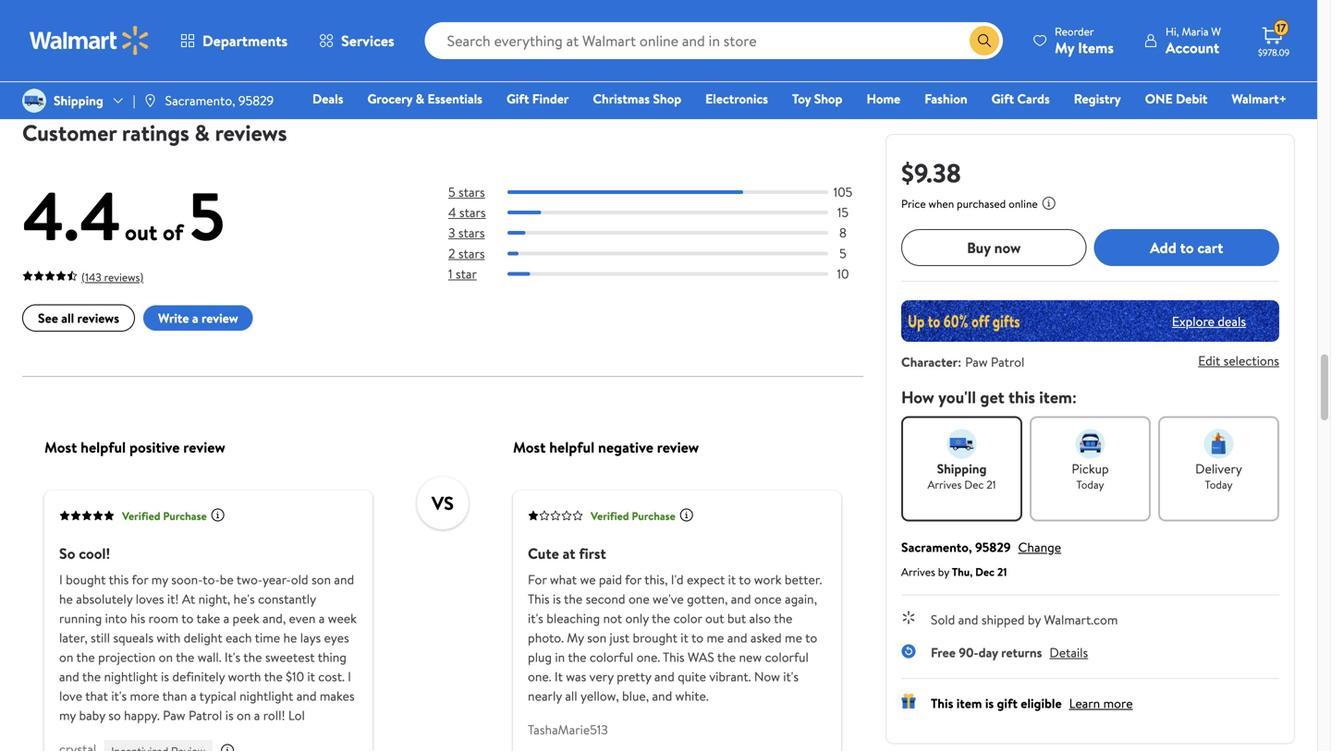 Task type: vqa. For each thing, say whether or not it's contained in the screenshot.
asked
yes



Task type: describe. For each thing, give the bounding box(es) containing it.
services
[[341, 31, 394, 51]]

we
[[580, 571, 596, 589]]

item:
[[1039, 386, 1077, 409]]

one
[[629, 590, 650, 609]]

search icon image
[[977, 33, 992, 48]]

1 vertical spatial by
[[1028, 611, 1041, 629]]

the up definitely
[[176, 649, 194, 667]]

my inside cute at first for what we paid for this, i'd expect it to work better. this is the second one we've gotten, and once again, it's bleaching not only the color out but also the photo. my son just brought it to me and asked me to plug in the colorful one. this was the new colorful one. it was very pretty and quite vibrant. now it's nearly all yellow, blue, and white.
[[567, 629, 584, 647]]

items
[[1078, 37, 1114, 58]]

21 inside shipping arrives dec 21
[[987, 477, 996, 493]]

a right the than in the left bottom of the page
[[190, 688, 196, 706]]

stars for 2 stars
[[458, 244, 485, 262]]

cute
[[528, 544, 559, 564]]

2
[[448, 244, 455, 262]]

progress bar for 8
[[508, 231, 828, 235]]

helpful for positive
[[81, 437, 126, 458]]

arrives inside shipping arrives dec 21
[[928, 477, 962, 493]]

plug
[[528, 649, 552, 667]]

and up but on the right
[[731, 590, 751, 609]]

4.4 out of 5
[[22, 169, 225, 262]]

into
[[105, 610, 127, 628]]

sold and shipped by walmart.com
[[931, 611, 1118, 629]]

departments button
[[165, 18, 303, 63]]

gift for gift finder
[[507, 90, 529, 108]]

walmart+
[[1232, 90, 1287, 108]]

for inside so cool! i bought this for my soon-to-be two-year-old son and he absolutely loves it! at night, he's constantly running into his room to take a peek and, even a week later, still squeals with delight each time he lays eyes on the projection on the wall. it's the sweetest thing and the nightlight is definitely worth the $10 it cost. i love that it's more than a typical nightlight and makes my baby so happy. paw patrol is on a roll! lol
[[132, 571, 148, 589]]

38
[[85, 30, 97, 45]]

in
[[555, 649, 565, 667]]

shipping arrives dec 21
[[928, 460, 996, 493]]

reorder my items
[[1055, 24, 1114, 58]]

the up brought
[[652, 610, 670, 628]]

add
[[1150, 237, 1177, 258]]

cost.
[[318, 668, 345, 686]]

love
[[59, 688, 82, 706]]

walmart.com
[[1044, 611, 1118, 629]]

the up vibrant.
[[717, 649, 736, 667]]

customer ratings & reviews
[[22, 117, 287, 148]]

2 horizontal spatial day
[[979, 644, 998, 662]]

pretty
[[617, 668, 651, 686]]

shop for christmas shop
[[653, 90, 681, 108]]

1 vertical spatial i
[[348, 668, 351, 686]]

4
[[448, 203, 456, 221]]

$9.38
[[901, 155, 961, 191]]

to left work
[[739, 571, 751, 589]]

2 horizontal spatial on
[[237, 707, 251, 725]]

verified for so cool!
[[122, 508, 160, 524]]

and up lol
[[296, 688, 317, 706]]

intent image for shipping image
[[947, 429, 977, 459]]

running
[[59, 610, 102, 628]]

he's
[[233, 590, 255, 609]]

2 horizontal spatial it
[[728, 571, 736, 589]]

edit
[[1198, 352, 1221, 370]]

1 vertical spatial my
[[59, 707, 76, 725]]

it inside so cool! i bought this for my soon-to-be two-year-old son and he absolutely loves it! at night, he's constantly running into his room to take a peek and, even a week later, still squeals with delight each time he lays eyes on the projection on the wall. it's the sweetest thing and the nightlight is definitely worth the $10 it cost. i love that it's more than a typical nightlight and makes my baby so happy. paw patrol is on a roll! lol
[[307, 668, 315, 686]]

Walmart Site-Wide search field
[[425, 22, 1003, 59]]

1 vertical spatial one.
[[528, 668, 551, 686]]

registry link
[[1066, 89, 1129, 109]]

purchase for positive
[[163, 508, 207, 524]]

shipping for shipping
[[54, 91, 103, 110]]

10
[[837, 265, 849, 283]]

stars for 3 stars
[[458, 224, 485, 242]]

when
[[929, 196, 954, 212]]

arrives inside the sacramento, 95829 change arrives by thu, dec 21
[[901, 564, 935, 580]]

cute at first for what we paid for this, i'd expect it to work better. this is the second one we've gotten, and once again, it's bleaching not only the color out but also the photo. my son just brought it to me and asked me to plug in the colorful one. this was the new colorful one. it was very pretty and quite vibrant. now it's nearly all yellow, blue, and white.
[[528, 544, 822, 706]]

deals
[[1218, 312, 1246, 330]]

week
[[328, 610, 357, 628]]

baby
[[79, 707, 105, 725]]

hi, maria w account
[[1166, 24, 1221, 58]]

1 horizontal spatial nightlight
[[240, 688, 293, 706]]

0 vertical spatial this
[[1009, 386, 1035, 409]]

intent image for pickup image
[[1076, 429, 1105, 459]]

progress bar for 15
[[508, 211, 828, 215]]

90-
[[959, 644, 979, 662]]

(143 reviews) link
[[22, 266, 144, 286]]

and,
[[263, 610, 286, 628]]

asked
[[751, 629, 782, 647]]

1 horizontal spatial one.
[[637, 649, 660, 667]]

1 me from the left
[[707, 629, 724, 647]]

thing
[[318, 649, 347, 667]]

character : paw patrol
[[901, 353, 1025, 371]]

also
[[749, 610, 771, 628]]

progress bar for 5
[[508, 252, 828, 255]]

sacramento, for sacramento, 95829 change arrives by thu, dec 21
[[901, 538, 972, 557]]

2-
[[661, 37, 671, 52]]

this inside so cool! i bought this for my soon-to-be two-year-old son and he absolutely loves it! at night, he's constantly running into his room to take a peek and, even a week later, still squeals with delight each time he lays eyes on the projection on the wall. it's the sweetest thing and the nightlight is definitely worth the $10 it cost. i love that it's more than a typical nightlight and makes my baby so happy. paw patrol is on a roll! lol
[[109, 571, 129, 589]]

bought
[[66, 571, 106, 589]]

0 vertical spatial paw
[[965, 353, 988, 371]]

to inside "button"
[[1180, 237, 1194, 258]]

verified purchase information image
[[210, 508, 225, 523]]

0 vertical spatial nightlight
[[104, 668, 158, 686]]

1 horizontal spatial more
[[1103, 695, 1133, 713]]

at
[[182, 590, 195, 609]]

review right write
[[202, 309, 238, 327]]

happy.
[[124, 707, 160, 725]]

today for pickup
[[1076, 477, 1104, 493]]

out inside 4.4 out of 5
[[125, 217, 157, 248]]

now
[[754, 668, 780, 686]]

1 horizontal spatial it's
[[528, 610, 543, 628]]

product group containing 2-day shipping
[[657, 0, 841, 86]]

dec inside the sacramento, 95829 change arrives by thu, dec 21
[[975, 564, 995, 580]]

2 horizontal spatial this
[[931, 695, 953, 713]]

gifting made easy image
[[901, 694, 916, 709]]

a inside write a review link
[[192, 309, 198, 327]]

1 horizontal spatial reviews
[[215, 117, 287, 148]]

nearly
[[528, 688, 562, 706]]

a right the take on the left of the page
[[223, 610, 229, 628]]

all inside cute at first for what we paid for this, i'd expect it to work better. this is the second one we've gotten, and once again, it's bleaching not only the color out but also the photo. my son just brought it to me and asked me to plug in the colorful one. this was the new colorful one. it was very pretty and quite vibrant. now it's nearly all yellow, blue, and white.
[[565, 688, 577, 706]]

a left roll!
[[254, 707, 260, 725]]

(143
[[81, 269, 101, 285]]

2 colorful from the left
[[765, 649, 809, 667]]

2-day shipping
[[661, 37, 729, 52]]

get
[[980, 386, 1005, 409]]

105
[[834, 183, 853, 201]]

0 horizontal spatial he
[[59, 590, 73, 609]]

wall.
[[198, 649, 221, 667]]

reorder
[[1055, 24, 1094, 39]]

and right blue,
[[652, 688, 672, 706]]

of
[[163, 217, 183, 248]]

helpful for negative
[[549, 437, 595, 458]]

toy
[[792, 90, 811, 108]]

better.
[[785, 571, 822, 589]]

dec inside shipping arrives dec 21
[[964, 477, 984, 493]]

maria
[[1182, 24, 1209, 39]]

room
[[149, 610, 179, 628]]

edit selections button
[[1198, 352, 1279, 370]]

most for most helpful positive review
[[44, 437, 77, 458]]

to inside so cool! i bought this for my soon-to-be two-year-old son and he absolutely loves it! at night, he's constantly running into his room to take a peek and, even a week later, still squeals with delight each time he lays eyes on the projection on the wall. it's the sweetest thing and the nightlight is definitely worth the $10 it cost. i love that it's more than a typical nightlight and makes my baby so happy. paw patrol is on a roll! lol
[[181, 610, 194, 628]]

walmart+ link
[[1223, 89, 1295, 109]]

0 vertical spatial patrol
[[991, 353, 1025, 371]]

is inside cute at first for what we paid for this, i'd expect it to work better. this is the second one we've gotten, and once again, it's bleaching not only the color out but also the photo. my son just brought it to me and asked me to plug in the colorful one. this was the new colorful one. it was very pretty and quite vibrant. now it's nearly all yellow, blue, and white.
[[553, 590, 561, 609]]

again,
[[785, 590, 817, 609]]

one debit link
[[1137, 89, 1216, 109]]

0 horizontal spatial on
[[59, 649, 73, 667]]

and right sold
[[958, 611, 979, 629]]

son inside so cool! i bought this for my soon-to-be two-year-old son and he absolutely loves it! at night, he's constantly running into his room to take a peek and, even a week later, still squeals with delight each time he lays eyes on the projection on the wall. it's the sweetest thing and the nightlight is definitely worth the $10 it cost. i love that it's more than a typical nightlight and makes my baby so happy. paw patrol is on a roll! lol
[[311, 571, 331, 589]]

my inside reorder my items
[[1055, 37, 1074, 58]]

1
[[448, 265, 453, 283]]

one
[[1145, 90, 1173, 108]]

grocery & essentials
[[367, 90, 483, 108]]

today for delivery
[[1205, 477, 1233, 493]]

2 stars
[[448, 244, 485, 262]]

hi,
[[1166, 24, 1179, 39]]

change
[[1018, 538, 1061, 557]]

review for most helpful negative review
[[657, 437, 699, 458]]

you'll
[[938, 386, 976, 409]]

debit
[[1176, 90, 1208, 108]]

most helpful negative review
[[513, 437, 699, 458]]

character
[[901, 353, 958, 371]]

progress bar for 10
[[508, 272, 828, 276]]

price
[[901, 196, 926, 212]]

sacramento, 95829 change arrives by thu, dec 21
[[901, 538, 1061, 580]]

intent image for delivery image
[[1204, 429, 1234, 459]]

day for 3+
[[465, 37, 482, 52]]

verified purchase information image
[[679, 508, 694, 523]]



Task type: locate. For each thing, give the bounding box(es) containing it.
0 vertical spatial son
[[311, 571, 331, 589]]

progress bar
[[508, 190, 828, 194], [508, 211, 828, 215], [508, 231, 828, 235], [508, 252, 828, 255], [508, 272, 828, 276]]

3 product group from the left
[[447, 0, 631, 86]]

verified purchase for so cool!
[[122, 508, 207, 524]]

paw inside so cool! i bought this for my soon-to-be two-year-old son and he absolutely loves it! at night, he's constantly running into his room to take a peek and, even a week later, still squeals with delight each time he lays eyes on the projection on the wall. it's the sweetest thing and the nightlight is definitely worth the $10 it cost. i love that it's more than a typical nightlight and makes my baby so happy. paw patrol is on a roll! lol
[[163, 707, 185, 725]]

out
[[125, 217, 157, 248], [705, 610, 724, 628]]

0 horizontal spatial paw
[[163, 707, 185, 725]]

95829 down departments
[[238, 91, 274, 110]]

day left returns
[[979, 644, 998, 662]]

me
[[707, 629, 724, 647], [785, 629, 802, 647]]

0 horizontal spatial i
[[59, 571, 63, 589]]

arrives down intent image for shipping
[[928, 477, 962, 493]]

today
[[1076, 477, 1104, 493], [1205, 477, 1233, 493]]

purchase left verified purchase information icon
[[163, 508, 207, 524]]

this up the quite
[[663, 649, 685, 667]]

1 gift from the left
[[507, 90, 529, 108]]

95829 left change
[[975, 538, 1011, 557]]

helpful
[[81, 437, 126, 458], [549, 437, 595, 458]]

deals
[[312, 90, 343, 108]]

0 horizontal spatial day
[[465, 37, 482, 52]]

roll!
[[263, 707, 285, 725]]

today down 'intent image for pickup'
[[1076, 477, 1104, 493]]

by right shipped
[[1028, 611, 1041, 629]]

1 horizontal spatial shipping
[[937, 460, 987, 478]]

1 vertical spatial out
[[705, 610, 724, 628]]

out down gotten,
[[705, 610, 724, 628]]

expect
[[687, 571, 725, 589]]

to up was
[[691, 629, 704, 647]]

0 horizontal spatial for
[[132, 571, 148, 589]]

is down 'what'
[[553, 590, 561, 609]]

his
[[130, 610, 145, 628]]

3+
[[450, 37, 463, 52]]

0 vertical spatial it
[[728, 571, 736, 589]]

walmart image
[[30, 26, 150, 55]]

is left gift
[[985, 695, 994, 713]]

learn more button
[[1069, 695, 1133, 713]]

shipping right 3+
[[485, 37, 524, 52]]

1 vertical spatial dec
[[975, 564, 995, 580]]

yellow,
[[581, 688, 619, 706]]

0 horizontal spatial today
[[1076, 477, 1104, 493]]

by inside the sacramento, 95829 change arrives by thu, dec 21
[[938, 564, 949, 580]]

lays
[[300, 629, 321, 647]]

stars up 4 stars
[[459, 183, 485, 201]]

shop inside toy shop link
[[814, 90, 843, 108]]

paw down the than in the left bottom of the page
[[163, 707, 185, 725]]

verified purchase left verified purchase information icon
[[122, 508, 207, 524]]

2 today from the left
[[1205, 477, 1233, 493]]

my down bleaching
[[567, 629, 584, 647]]

2 horizontal spatial it's
[[783, 668, 799, 686]]

it down color
[[681, 629, 689, 647]]

1 horizontal spatial by
[[1028, 611, 1041, 629]]

 image
[[143, 93, 158, 108]]

and
[[334, 571, 354, 589], [731, 590, 751, 609], [958, 611, 979, 629], [727, 629, 747, 647], [59, 668, 79, 686], [654, 668, 675, 686], [296, 688, 317, 706], [652, 688, 672, 706]]

0 vertical spatial he
[[59, 590, 73, 609]]

1 horizontal spatial this
[[663, 649, 685, 667]]

selections
[[1224, 352, 1279, 370]]

account
[[1166, 37, 1220, 58]]

4 stars
[[448, 203, 486, 221]]

not
[[603, 610, 622, 628]]

0 vertical spatial my
[[1055, 37, 1074, 58]]

2 progress bar from the top
[[508, 211, 828, 215]]

0 vertical spatial reviews
[[215, 117, 287, 148]]

0 horizontal spatial it's
[[111, 688, 127, 706]]

sacramento, inside the sacramento, 95829 change arrives by thu, dec 21
[[901, 538, 972, 557]]

product group up deals 'link'
[[236, 0, 421, 86]]

gift for gift cards
[[992, 90, 1014, 108]]

Search search field
[[425, 22, 1003, 59]]

stars right "3"
[[458, 224, 485, 242]]

product group containing 3+ day shipping
[[447, 0, 631, 86]]

sacramento, up thu,
[[901, 538, 972, 557]]

product group up |
[[26, 0, 210, 86]]

electronics
[[705, 90, 768, 108]]

|
[[133, 91, 136, 110]]

son left just
[[587, 629, 607, 647]]

this item is gift eligible learn more
[[931, 695, 1133, 713]]

1 vertical spatial son
[[587, 629, 607, 647]]

1 horizontal spatial he
[[283, 629, 297, 647]]

0 horizontal spatial all
[[61, 309, 74, 327]]

0 horizontal spatial one.
[[528, 668, 551, 686]]

this left item
[[931, 695, 953, 713]]

3+ day shipping
[[450, 37, 524, 52]]

0 vertical spatial 21
[[987, 477, 996, 493]]

5 progress bar from the top
[[508, 272, 828, 276]]

0 vertical spatial dec
[[964, 477, 984, 493]]

product group containing 38
[[26, 0, 210, 86]]

he
[[59, 590, 73, 609], [283, 629, 297, 647]]

shipping inside shipping arrives dec 21
[[937, 460, 987, 478]]

0 vertical spatial sacramento,
[[165, 91, 235, 110]]

1 vertical spatial my
[[567, 629, 584, 647]]

1 horizontal spatial colorful
[[765, 649, 809, 667]]

purchased
[[957, 196, 1006, 212]]

is up the than in the left bottom of the page
[[161, 668, 169, 686]]

absolutely
[[76, 590, 133, 609]]

dec right thu,
[[975, 564, 995, 580]]

review for most helpful positive review
[[183, 437, 225, 458]]

buy
[[967, 237, 991, 258]]

shipping for 3+ day shipping
[[485, 37, 524, 52]]

5 right of
[[189, 169, 225, 262]]

and left the quite
[[654, 668, 675, 686]]

buy now button
[[901, 229, 1087, 266]]

paw right the :
[[965, 353, 988, 371]]

shipping down intent image for shipping
[[937, 460, 987, 478]]

2 gift from the left
[[992, 90, 1014, 108]]

1 horizontal spatial son
[[587, 629, 607, 647]]

more inside so cool! i bought this for my soon-to-be two-year-old son and he absolutely loves it! at night, he's constantly running into his room to take a peek and, even a week later, still squeals with delight each time he lays eyes on the projection on the wall. it's the sweetest thing and the nightlight is definitely worth the $10 it cost. i love that it's more than a typical nightlight and makes my baby so happy. paw patrol is on a roll! lol
[[130, 688, 159, 706]]

up to sixty percent off deals. shop now. image
[[901, 300, 1279, 342]]

explore
[[1172, 312, 1215, 330]]

0 horizontal spatial colorful
[[590, 649, 633, 667]]

95829 for sacramento, 95829
[[238, 91, 274, 110]]

to left cart at right
[[1180, 237, 1194, 258]]

paid
[[599, 571, 622, 589]]

shop right toy
[[814, 90, 843, 108]]

today inside pickup today
[[1076, 477, 1104, 493]]

for inside cute at first for what we paid for this, i'd expect it to work better. this is the second one we've gotten, and once again, it's bleaching not only the color out but also the photo. my son just brought it to me and asked me to plug in the colorful one. this was the new colorful one. it was very pretty and quite vibrant. now it's nearly all yellow, blue, and white.
[[625, 571, 642, 589]]

1 vertical spatial all
[[565, 688, 577, 706]]

item
[[957, 695, 982, 713]]

see
[[38, 309, 58, 327]]

1 horizontal spatial day
[[671, 37, 687, 52]]

shipping up the customer
[[54, 91, 103, 110]]

0 horizontal spatial helpful
[[81, 437, 126, 458]]

1 horizontal spatial verified purchase
[[591, 508, 675, 524]]

1 colorful from the left
[[590, 649, 633, 667]]

departments
[[202, 31, 288, 51]]

5 stars
[[448, 183, 485, 201]]

0 horizontal spatial nightlight
[[104, 668, 158, 686]]

1 vertical spatial shipping
[[937, 460, 987, 478]]

2 helpful from the left
[[549, 437, 595, 458]]

a right even
[[319, 610, 325, 628]]

price when purchased online
[[901, 196, 1038, 212]]

my left items
[[1055, 37, 1074, 58]]

very
[[589, 668, 614, 686]]

a
[[192, 309, 198, 327], [223, 610, 229, 628], [319, 610, 325, 628], [190, 688, 196, 706], [254, 707, 260, 725]]

1 vertical spatial patrol
[[189, 707, 222, 725]]

free 90-day returns details
[[931, 644, 1088, 662]]

1 horizontal spatial &
[[416, 90, 424, 108]]

1 verified purchase from the left
[[122, 508, 207, 524]]

write a review link
[[142, 305, 254, 332]]

more right learn
[[1103, 695, 1133, 713]]

& inside grocery & essentials "link"
[[416, 90, 424, 108]]

my
[[151, 571, 168, 589], [59, 707, 76, 725]]

1 purchase from the left
[[163, 508, 207, 524]]

0 horizontal spatial my
[[59, 707, 76, 725]]

0 vertical spatial my
[[151, 571, 168, 589]]

all down was
[[565, 688, 577, 706]]

0 horizontal spatial shipping
[[485, 37, 524, 52]]

to down at
[[181, 610, 194, 628]]

0 vertical spatial &
[[416, 90, 424, 108]]

is down typical
[[225, 707, 234, 725]]

on down with on the bottom left of the page
[[159, 649, 173, 667]]

typical
[[199, 688, 236, 706]]

nightlight up roll!
[[240, 688, 293, 706]]

details button
[[1050, 644, 1088, 662]]

0 horizontal spatial shipping
[[54, 91, 103, 110]]

one debit
[[1145, 90, 1208, 108]]

0 horizontal spatial &
[[195, 117, 210, 148]]

stars for 4 stars
[[459, 203, 486, 221]]

this up absolutely
[[109, 571, 129, 589]]

2 vertical spatial it's
[[111, 688, 127, 706]]

the up that
[[82, 668, 101, 686]]

stars for 5 stars
[[459, 183, 485, 201]]

stars right 2
[[458, 244, 485, 262]]

1 vertical spatial 21
[[997, 564, 1007, 580]]

he up sweetest
[[283, 629, 297, 647]]

to down again,
[[805, 629, 817, 647]]

2 purchase from the left
[[632, 508, 675, 524]]

verified for cute at first
[[591, 508, 629, 524]]

product group up gift finder at the top of page
[[447, 0, 631, 86]]

5 up 4
[[448, 183, 455, 201]]

is
[[553, 590, 561, 609], [161, 668, 169, 686], [985, 695, 994, 713], [225, 707, 234, 725]]

time
[[255, 629, 280, 647]]

1 vertical spatial it
[[681, 629, 689, 647]]

1 vertical spatial paw
[[163, 707, 185, 725]]

1 horizontal spatial paw
[[965, 353, 988, 371]]

1 vertical spatial nightlight
[[240, 688, 293, 706]]

5 down 8
[[840, 244, 847, 262]]

4 progress bar from the top
[[508, 252, 828, 255]]

helpful left positive
[[81, 437, 126, 458]]

2 me from the left
[[785, 629, 802, 647]]

today down intent image for delivery
[[1205, 477, 1233, 493]]

patrol up get
[[991, 353, 1025, 371]]

1 horizontal spatial out
[[705, 610, 724, 628]]

colorful
[[590, 649, 633, 667], [765, 649, 809, 667]]

progress bar for 105
[[508, 190, 828, 194]]

1 today from the left
[[1076, 477, 1104, 493]]

21 up the sacramento, 95829 change arrives by thu, dec 21 at the bottom of the page
[[987, 477, 996, 493]]

verified purchase for cute at first
[[591, 508, 675, 524]]

1 helpful from the left
[[81, 437, 126, 458]]

verified
[[122, 508, 160, 524], [591, 508, 629, 524]]

my down love
[[59, 707, 76, 725]]

1 horizontal spatial shop
[[814, 90, 843, 108]]

the right also
[[774, 610, 793, 628]]

0 horizontal spatial 5
[[189, 169, 225, 262]]

2 horizontal spatial 5
[[840, 244, 847, 262]]

0 horizontal spatial patrol
[[189, 707, 222, 725]]

product group
[[26, 0, 210, 86], [236, 0, 421, 86], [447, 0, 631, 86], [657, 0, 841, 86]]

0 horizontal spatial more
[[130, 688, 159, 706]]

this
[[528, 590, 550, 609], [663, 649, 685, 667], [931, 695, 953, 713]]

more up happy.
[[130, 688, 159, 706]]

it's right now
[[783, 668, 799, 686]]

0 horizontal spatial out
[[125, 217, 157, 248]]

reviews down '(143'
[[77, 309, 119, 327]]

review right negative at bottom
[[657, 437, 699, 458]]

1 progress bar from the top
[[508, 190, 828, 194]]

the down later,
[[76, 649, 95, 667]]

gift left finder
[[507, 90, 529, 108]]

0 vertical spatial one.
[[637, 649, 660, 667]]

i'd
[[671, 571, 684, 589]]

0 horizontal spatial my
[[567, 629, 584, 647]]

shipping for 2-day shipping
[[690, 37, 729, 52]]

i left bought on the bottom left of page
[[59, 571, 63, 589]]

incentivized review information image
[[220, 744, 235, 752]]

this right get
[[1009, 386, 1035, 409]]

son right old
[[311, 571, 331, 589]]

2 shop from the left
[[814, 90, 843, 108]]

1 horizontal spatial on
[[159, 649, 173, 667]]

he up running
[[59, 590, 73, 609]]

0 horizontal spatial verified
[[122, 508, 160, 524]]

2 product group from the left
[[236, 0, 421, 86]]

1 horizontal spatial i
[[348, 668, 351, 686]]

cool!
[[79, 544, 110, 564]]

bleaching
[[547, 610, 600, 628]]

delivery
[[1195, 460, 1242, 478]]

1 horizontal spatial 5
[[448, 183, 455, 201]]

5 for 5 stars
[[448, 183, 455, 201]]

0 horizontal spatial sacramento,
[[165, 91, 235, 110]]

nightlight
[[104, 668, 158, 686], [240, 688, 293, 706]]

explore deals link
[[1165, 305, 1254, 338]]

2 shipping from the left
[[690, 37, 729, 52]]

with
[[157, 629, 181, 647]]

gift left cards
[[992, 90, 1014, 108]]

shop inside 'christmas shop' link
[[653, 90, 681, 108]]

two-
[[237, 571, 263, 589]]

1 vertical spatial reviews
[[77, 309, 119, 327]]

and down but on the right
[[727, 629, 747, 647]]

arrives left thu,
[[901, 564, 935, 580]]

color
[[674, 610, 702, 628]]

the
[[564, 590, 583, 609], [652, 610, 670, 628], [774, 610, 793, 628], [76, 649, 95, 667], [176, 649, 194, 667], [243, 649, 262, 667], [568, 649, 587, 667], [717, 649, 736, 667], [82, 668, 101, 686], [264, 668, 283, 686]]

constantly
[[258, 590, 316, 609]]

1 horizontal spatial today
[[1205, 477, 1233, 493]]

reviews down sacramento, 95829
[[215, 117, 287, 148]]

for up one
[[625, 571, 642, 589]]

stars right 4
[[459, 203, 486, 221]]

1 product group from the left
[[26, 0, 210, 86]]

a right write
[[192, 309, 198, 327]]

essentials
[[428, 90, 483, 108]]

today inside delivery today
[[1205, 477, 1233, 493]]

2 verified from the left
[[591, 508, 629, 524]]

2 verified purchase from the left
[[591, 508, 675, 524]]

product group up electronics
[[657, 0, 841, 86]]

review right positive
[[183, 437, 225, 458]]

gift finder link
[[498, 89, 577, 109]]

legal information image
[[1042, 196, 1056, 211]]

0 horizontal spatial son
[[311, 571, 331, 589]]

2 for from the left
[[625, 571, 642, 589]]

it's up photo.
[[528, 610, 543, 628]]

sacramento,
[[165, 91, 235, 110], [901, 538, 972, 557]]

1 horizontal spatial verified
[[591, 508, 629, 524]]

christmas shop
[[593, 90, 681, 108]]

day for 2-
[[671, 37, 687, 52]]

1 shipping from the left
[[485, 37, 524, 52]]

the left $10
[[264, 668, 283, 686]]

all right see
[[61, 309, 74, 327]]

shipping right 2-
[[690, 37, 729, 52]]

gotten,
[[687, 590, 728, 609]]

shipping for shipping arrives dec 21
[[937, 460, 987, 478]]

0 horizontal spatial gift
[[507, 90, 529, 108]]

95829 inside the sacramento, 95829 change arrives by thu, dec 21
[[975, 538, 1011, 557]]

verified down most helpful positive review
[[122, 508, 160, 524]]

1 for from the left
[[132, 571, 148, 589]]

and up week
[[334, 571, 354, 589]]

son
[[311, 571, 331, 589], [587, 629, 607, 647]]

1 vertical spatial sacramento,
[[901, 538, 972, 557]]

it right $10
[[307, 668, 315, 686]]

verified up first
[[591, 508, 629, 524]]

21 inside the sacramento, 95829 change arrives by thu, dec 21
[[997, 564, 1007, 580]]

0 horizontal spatial 95829
[[238, 91, 274, 110]]

0 horizontal spatial by
[[938, 564, 949, 580]]

at
[[563, 544, 576, 564]]

0 horizontal spatial reviews
[[77, 309, 119, 327]]

0 horizontal spatial 21
[[987, 477, 996, 493]]

the up bleaching
[[564, 590, 583, 609]]

1 horizontal spatial helpful
[[549, 437, 595, 458]]

shop for toy shop
[[814, 90, 843, 108]]

definitely
[[172, 668, 225, 686]]

1 verified from the left
[[122, 508, 160, 524]]

2 most from the left
[[513, 437, 546, 458]]

lol
[[288, 707, 305, 725]]

but
[[727, 610, 746, 628]]

it's inside so cool! i bought this for my soon-to-be two-year-old son and he absolutely loves it! at night, he's constantly running into his room to take a peek and, even a week later, still squeals with delight each time he lays eyes on the projection on the wall. it's the sweetest thing and the nightlight is definitely worth the $10 it cost. i love that it's more than a typical nightlight and makes my baby so happy. paw patrol is on a roll! lol
[[111, 688, 127, 706]]

patrol down typical
[[189, 707, 222, 725]]

1 horizontal spatial this
[[1009, 386, 1035, 409]]

and up love
[[59, 668, 79, 686]]

it!
[[167, 590, 179, 609]]

patrol inside so cool! i bought this for my soon-to-be two-year-old son and he absolutely loves it! at night, he's constantly running into his room to take a peek and, even a week later, still squeals with delight each time he lays eyes on the projection on the wall. it's the sweetest thing and the nightlight is definitely worth the $10 it cost. i love that it's more than a typical nightlight and makes my baby so happy. paw patrol is on a roll! lol
[[189, 707, 222, 725]]

we've
[[653, 590, 684, 609]]

later,
[[59, 629, 88, 647]]

son inside cute at first for what we paid for this, i'd expect it to work better. this is the second one we've gotten, and once again, it's bleaching not only the color out but also the photo. my son just brought it to me and asked me to plug in the colorful one. this was the new colorful one. it was very pretty and quite vibrant. now it's nearly all yellow, blue, and white.
[[587, 629, 607, 647]]

3 progress bar from the top
[[508, 231, 828, 235]]

for up the loves
[[132, 571, 148, 589]]

this,
[[645, 571, 668, 589]]

purchase for negative
[[632, 508, 675, 524]]

1 horizontal spatial 21
[[997, 564, 1007, 580]]

0 horizontal spatial verified purchase
[[122, 508, 207, 524]]

day up 'christmas shop' link
[[671, 37, 687, 52]]

0 horizontal spatial shop
[[653, 90, 681, 108]]

95829 for sacramento, 95829 change arrives by thu, dec 21
[[975, 538, 1011, 557]]

the right it's
[[243, 649, 262, 667]]

0 horizontal spatial it
[[307, 668, 315, 686]]

1 vertical spatial it's
[[783, 668, 799, 686]]

17
[[1277, 20, 1286, 36]]

0 vertical spatial all
[[61, 309, 74, 327]]

it's
[[225, 649, 240, 667]]

1 horizontal spatial my
[[1055, 37, 1074, 58]]

1 vertical spatial he
[[283, 629, 297, 647]]

worth
[[228, 668, 261, 686]]

it's
[[528, 610, 543, 628], [783, 668, 799, 686], [111, 688, 127, 706]]

first
[[579, 544, 606, 564]]

0 horizontal spatial this
[[528, 590, 550, 609]]

edit selections
[[1198, 352, 1279, 370]]

4 product group from the left
[[657, 0, 841, 86]]

purchase left verified purchase information image
[[632, 508, 675, 524]]

sacramento, for sacramento, 95829
[[165, 91, 235, 110]]

ratings
[[122, 117, 189, 148]]

1 vertical spatial this
[[663, 649, 685, 667]]

 image
[[22, 89, 46, 113]]

0 vertical spatial this
[[528, 590, 550, 609]]

1 most from the left
[[44, 437, 77, 458]]

out inside cute at first for what we paid for this, i'd expect it to work better. this is the second one we've gotten, and once again, it's bleaching not only the color out but also the photo. my son just brought it to me and asked me to plug in the colorful one. this was the new colorful one. it was very pretty and quite vibrant. now it's nearly all yellow, blue, and white.
[[705, 610, 724, 628]]

1 vertical spatial arrives
[[901, 564, 935, 580]]

it's up so
[[111, 688, 127, 706]]

1 horizontal spatial patrol
[[991, 353, 1025, 371]]

most for most helpful negative review
[[513, 437, 546, 458]]

1 shop from the left
[[653, 90, 681, 108]]

3
[[448, 224, 455, 242]]

sacramento, 95829
[[165, 91, 274, 110]]

21 right thu,
[[997, 564, 1007, 580]]

(143 reviews)
[[81, 269, 144, 285]]

& down sacramento, 95829
[[195, 117, 210, 148]]

$10
[[286, 668, 304, 686]]

old
[[291, 571, 308, 589]]

the right in
[[568, 649, 587, 667]]

returns
[[1001, 644, 1042, 662]]

21
[[987, 477, 996, 493], [997, 564, 1007, 580]]

once
[[754, 590, 782, 609]]

5 for 5
[[840, 244, 847, 262]]

out left of
[[125, 217, 157, 248]]



